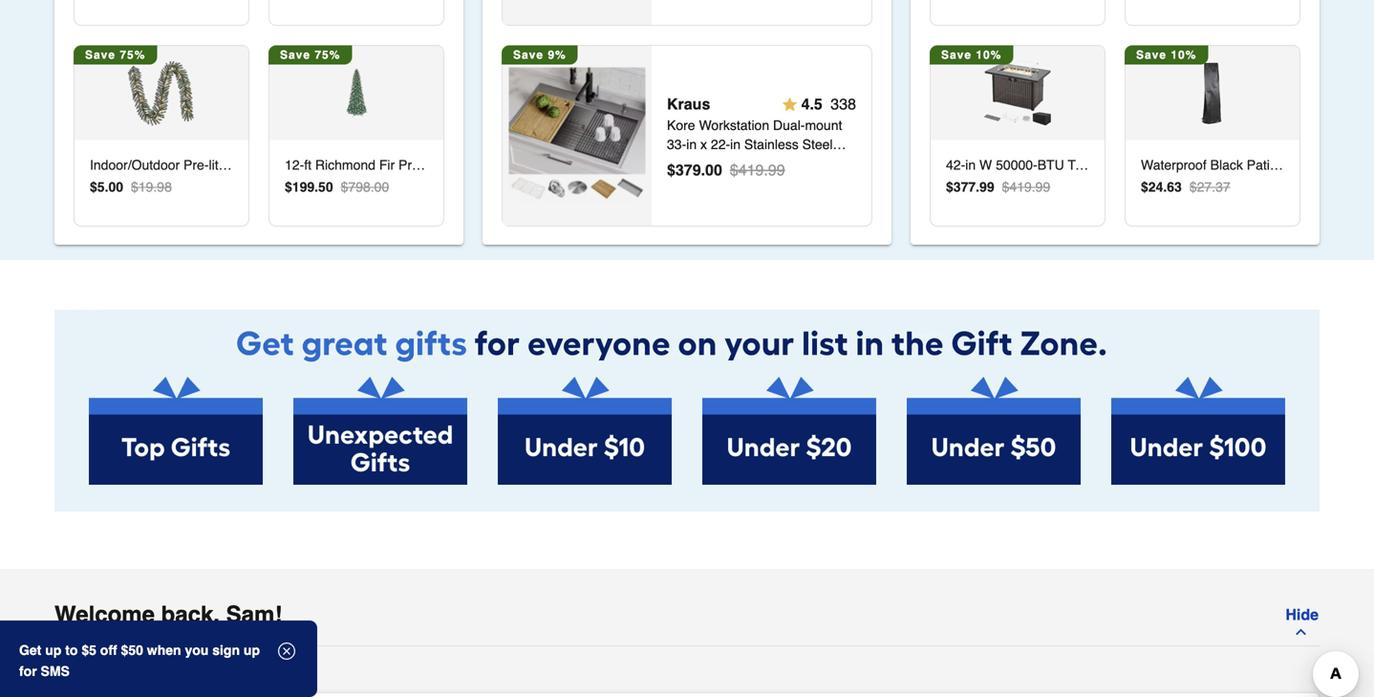 Task type: describe. For each thing, give the bounding box(es) containing it.
00 for 5
[[108, 179, 123, 194]]

to
[[65, 643, 78, 658]]

fire pits & outdoor heating image for $419.99
[[983, 57, 1054, 128]]

save for $ 5 . 00 $19.98
[[85, 48, 116, 62]]

. for 377
[[976, 179, 980, 194]]

kitchen image
[[509, 67, 646, 204]]

top gifts. image
[[89, 377, 263, 485]]

$419.99 for $ 377 . 99 $419.99
[[1003, 179, 1051, 194]]

$ 199 . 50 $798.00
[[285, 179, 389, 194]]

day
[[134, 667, 157, 683]]

10% for 99
[[977, 48, 1002, 62]]

fire pits & outdoor heating image for $27.37
[[1178, 57, 1249, 128]]

$ for 377
[[947, 179, 954, 194]]

when
[[147, 643, 181, 658]]

50
[[318, 179, 333, 194]]

save for $ 199 . 50 $798.00
[[280, 48, 311, 62]]

24
[[1149, 179, 1164, 194]]

back,
[[161, 601, 220, 628]]

steel
[[803, 137, 833, 152]]

5
[[97, 179, 105, 194]]

dual-
[[774, 117, 806, 133]]

mount
[[806, 117, 843, 133]]

$50
[[121, 643, 143, 658]]

. for 199
[[315, 179, 318, 194]]

chevron up image
[[1294, 624, 1309, 640]]

1 vertical spatial workstation
[[784, 156, 855, 171]]

sink
[[716, 175, 742, 190]]

x
[[701, 137, 708, 152]]

under 100 dollars. image
[[1112, 377, 1286, 485]]

holiday decorations image for $19.98
[[126, 57, 197, 128]]

75% for 00
[[120, 48, 146, 62]]

single
[[667, 156, 705, 171]]

get great gifts for everyone on your list in the gift zone. image
[[54, 310, 1320, 377]]

kraus
[[667, 95, 711, 113]]

$ 5 . 00 $19.98
[[90, 179, 172, 194]]

save 75% for 50
[[280, 48, 341, 62]]

2-
[[741, 156, 753, 171]]

save for $ 24 . 63 $27.37
[[1137, 48, 1167, 62]]

welcome
[[54, 601, 155, 628]]

$ for 24
[[1142, 179, 1149, 194]]

. for 24
[[1164, 179, 1168, 194]]

4.5 338
[[802, 95, 857, 113]]

$19.98
[[131, 179, 172, 194]]

63
[[1168, 179, 1183, 194]]

$ 379 . 00 $419.99
[[667, 161, 786, 179]]

1 in from the left
[[687, 137, 697, 152]]

22-
[[711, 137, 731, 152]]

for
[[19, 664, 37, 679]]

2 up from the left
[[244, 643, 260, 658]]

save 10% for 377
[[942, 48, 1002, 62]]

10% for 63
[[1172, 48, 1197, 62]]

$ 377 . 99 $419.99
[[947, 179, 1051, 194]]

9%
[[548, 48, 567, 62]]



Task type: locate. For each thing, give the bounding box(es) containing it.
379
[[676, 161, 701, 179]]

2 fire pits & outdoor heating image from the left
[[1178, 57, 1249, 128]]

. for 379
[[701, 161, 706, 179]]

1 horizontal spatial $419.99
[[1003, 179, 1051, 194]]

1 fire pits & outdoor heating image from the left
[[983, 57, 1054, 128]]

under 20 dollars. image
[[703, 377, 877, 485]]

deals
[[54, 667, 90, 683]]

338
[[831, 95, 857, 113]]

$ left "$19.98"
[[90, 179, 97, 194]]

4.5
[[802, 95, 823, 113]]

1 horizontal spatial save 75%
[[280, 48, 341, 62]]

0 vertical spatial 00
[[706, 161, 723, 179]]

$ for 199
[[285, 179, 292, 194]]

in
[[687, 137, 697, 152], [731, 137, 741, 152]]

holiday decorations image up the $798.00
[[321, 57, 392, 128]]

10%
[[977, 48, 1002, 62], [1172, 48, 1197, 62]]

1 horizontal spatial workstation
[[784, 156, 855, 171]]

0 horizontal spatial save 10%
[[942, 48, 1002, 62]]

1 vertical spatial 00
[[108, 179, 123, 194]]

0 horizontal spatial up
[[45, 643, 62, 658]]

hole
[[753, 156, 780, 171]]

save for $ 377 . 99 $419.99
[[942, 48, 972, 62]]

holiday decorations image for $798.00
[[321, 57, 392, 128]]

bowl
[[708, 156, 737, 171]]

$27.37
[[1190, 179, 1231, 194]]

1 save from the left
[[85, 48, 116, 62]]

save 9%
[[513, 48, 567, 62]]

stainless
[[745, 137, 799, 152]]

holiday decorations image
[[126, 57, 197, 128], [321, 57, 392, 128]]

$ left 99
[[947, 179, 954, 194]]

fire pits & outdoor heating image
[[983, 57, 1054, 128], [1178, 57, 1249, 128]]

rating filled image
[[783, 96, 798, 112]]

holiday decorations image up "$19.98"
[[126, 57, 197, 128]]

under 10 dollars. image
[[498, 377, 672, 485]]

up left to
[[45, 643, 62, 658]]

0 horizontal spatial 75%
[[120, 48, 146, 62]]

workstation
[[699, 117, 770, 133], [784, 156, 855, 171]]

you
[[185, 643, 209, 658]]

workstation down steel
[[784, 156, 855, 171]]

kore workstation dual-mount 33-in x 22-in stainless steel single bowl 2-hole workstation kitchen sink
[[667, 117, 855, 190]]

2 save from the left
[[280, 48, 311, 62]]

1 horizontal spatial 00
[[706, 161, 723, 179]]

33-
[[667, 137, 687, 152]]

up right "sign"
[[244, 643, 260, 658]]

. for 5
[[105, 179, 108, 194]]

0 horizontal spatial 00
[[108, 179, 123, 194]]

get
[[19, 643, 41, 658]]

2 save 75% from the left
[[280, 48, 341, 62]]

0 horizontal spatial workstation
[[699, 117, 770, 133]]

deals of the day
[[54, 667, 157, 683]]

2 10% from the left
[[1172, 48, 1197, 62]]

5 save from the left
[[1137, 48, 1167, 62]]

$798.00
[[341, 179, 389, 194]]

1 save 10% from the left
[[942, 48, 1002, 62]]

0 vertical spatial workstation
[[699, 117, 770, 133]]

2 holiday decorations image from the left
[[321, 57, 392, 128]]

2 75% from the left
[[315, 48, 341, 62]]

$ 24 . 63 $27.37
[[1142, 179, 1231, 194]]

$ left 50 at left
[[285, 179, 292, 194]]

$419.99 down stainless
[[730, 161, 786, 179]]

1 10% from the left
[[977, 48, 1002, 62]]

00 right 379 on the top
[[706, 161, 723, 179]]

$419.99 right 99
[[1003, 179, 1051, 194]]

the
[[110, 667, 130, 683]]

00
[[706, 161, 723, 179], [108, 179, 123, 194]]

.
[[701, 161, 706, 179], [105, 179, 108, 194], [315, 179, 318, 194], [976, 179, 980, 194], [1164, 179, 1168, 194]]

0 horizontal spatial $419.99
[[730, 161, 786, 179]]

in up 2-
[[731, 137, 741, 152]]

kore
[[667, 117, 696, 133]]

199
[[292, 179, 315, 194]]

hide
[[1286, 606, 1319, 623]]

4 save from the left
[[942, 48, 972, 62]]

save 75%
[[85, 48, 146, 62], [280, 48, 341, 62]]

1 horizontal spatial in
[[731, 137, 741, 152]]

workstation up 22-
[[699, 117, 770, 133]]

under 50 dollars. image
[[907, 377, 1081, 485]]

2 save 10% from the left
[[1137, 48, 1197, 62]]

$5
[[82, 643, 96, 658]]

0 horizontal spatial in
[[687, 137, 697, 152]]

of
[[94, 667, 107, 683]]

1 horizontal spatial save 10%
[[1137, 48, 1197, 62]]

1 horizontal spatial 10%
[[1172, 48, 1197, 62]]

welcome back, sam !
[[54, 601, 282, 628]]

$419.99 for $ 379 . 00 $419.99
[[730, 161, 786, 179]]

1 horizontal spatial holiday decorations image
[[321, 57, 392, 128]]

sms
[[41, 664, 70, 679]]

sam
[[226, 601, 275, 628]]

1 horizontal spatial 75%
[[315, 48, 341, 62]]

kitchen
[[667, 175, 712, 190]]

unexpected gifts. image
[[294, 377, 468, 485]]

$ left 63
[[1142, 179, 1149, 194]]

$
[[667, 161, 676, 179], [90, 179, 97, 194], [285, 179, 292, 194], [947, 179, 954, 194], [1142, 179, 1149, 194]]

1 horizontal spatial up
[[244, 643, 260, 658]]

$ down 33-
[[667, 161, 676, 179]]

$ for 379
[[667, 161, 676, 179]]

save 10%
[[942, 48, 1002, 62], [1137, 48, 1197, 62]]

1 up from the left
[[45, 643, 62, 658]]

0 horizontal spatial 10%
[[977, 48, 1002, 62]]

2 in from the left
[[731, 137, 741, 152]]

0 horizontal spatial holiday decorations image
[[126, 57, 197, 128]]

1 75% from the left
[[120, 48, 146, 62]]

3 save from the left
[[513, 48, 544, 62]]

1 holiday decorations image from the left
[[126, 57, 197, 128]]

00 for 379
[[706, 161, 723, 179]]

1 horizontal spatial fire pits & outdoor heating image
[[1178, 57, 1249, 128]]

sign
[[212, 643, 240, 658]]

0 horizontal spatial fire pits & outdoor heating image
[[983, 57, 1054, 128]]

0 vertical spatial $419.99
[[730, 161, 786, 179]]

00 right 5 on the top of the page
[[108, 179, 123, 194]]

99
[[980, 179, 995, 194]]

1 save 75% from the left
[[85, 48, 146, 62]]

$ for 5
[[90, 179, 97, 194]]

save 75% for 00
[[85, 48, 146, 62]]

in left x
[[687, 137, 697, 152]]

save
[[85, 48, 116, 62], [280, 48, 311, 62], [513, 48, 544, 62], [942, 48, 972, 62], [1137, 48, 1167, 62]]

75% for 50
[[315, 48, 341, 62]]

!
[[275, 601, 282, 628]]

get up to $5 off $50 when you sign up for sms
[[19, 643, 260, 679]]

$419.99
[[730, 161, 786, 179], [1003, 179, 1051, 194]]

up
[[45, 643, 62, 658], [244, 643, 260, 658]]

0 horizontal spatial save 75%
[[85, 48, 146, 62]]

off
[[100, 643, 117, 658]]

75%
[[120, 48, 146, 62], [315, 48, 341, 62]]

377
[[954, 179, 976, 194]]

hide button
[[1285, 604, 1320, 640]]

save 10% for 24
[[1137, 48, 1197, 62]]

1 vertical spatial $419.99
[[1003, 179, 1051, 194]]



Task type: vqa. For each thing, say whether or not it's contained in the screenshot.
thumb up 'icon'
no



